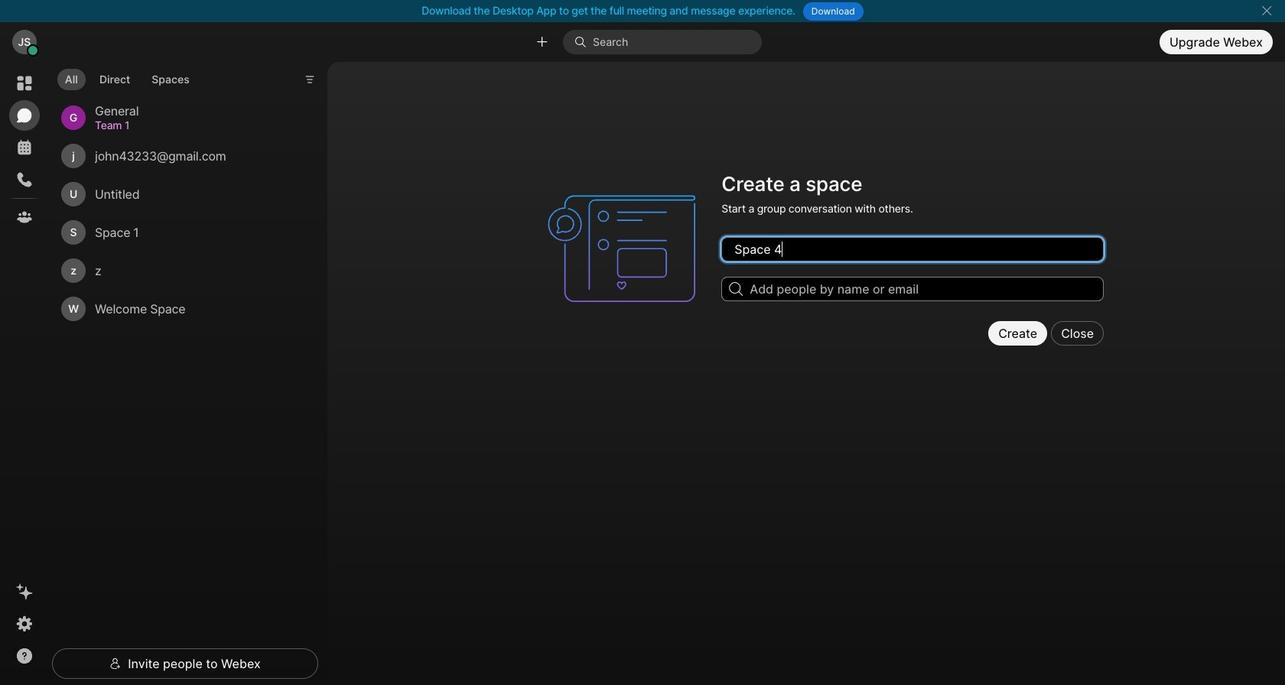 Task type: describe. For each thing, give the bounding box(es) containing it.
space 1 list item
[[55, 214, 306, 252]]

welcome space list item
[[55, 290, 306, 328]]

Name the space (required) text field
[[722, 238, 1105, 262]]

john43233@gmail.com list item
[[55, 137, 306, 175]]

general list item
[[55, 99, 306, 137]]

search_18 image
[[730, 283, 743, 297]]

cancel_16 image
[[1261, 5, 1273, 17]]



Task type: vqa. For each thing, say whether or not it's contained in the screenshot.
the Welcome Space "LIST ITEM"
yes



Task type: locate. For each thing, give the bounding box(es) containing it.
team 1 element
[[95, 117, 288, 134]]

webex tab list
[[9, 68, 40, 233]]

z list item
[[55, 252, 306, 290]]

navigation
[[0, 62, 49, 686]]

create a space image
[[541, 168, 713, 330]]

tab list
[[54, 60, 201, 95]]

untitled list item
[[55, 175, 306, 214]]



